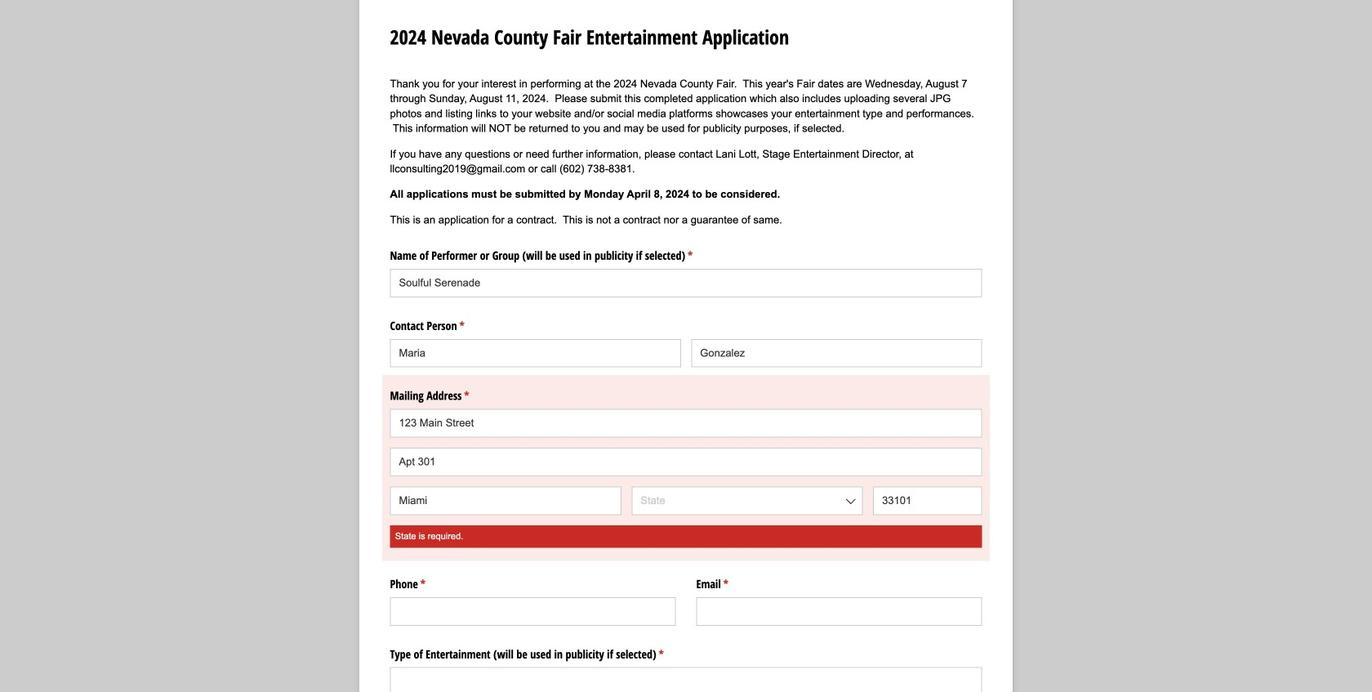 Task type: locate. For each thing, give the bounding box(es) containing it.
None text field
[[697, 597, 983, 626], [390, 667, 983, 692], [697, 597, 983, 626], [390, 667, 983, 692]]

None text field
[[390, 269, 983, 297], [390, 597, 676, 626], [390, 269, 983, 297], [390, 597, 676, 626]]

State text field
[[632, 487, 863, 515]]

Address Line 1 text field
[[390, 409, 983, 438]]

Last text field
[[692, 339, 983, 367]]



Task type: describe. For each thing, give the bounding box(es) containing it.
Zip Code text field
[[874, 487, 983, 515]]

City text field
[[390, 487, 622, 515]]

Address Line 2 text field
[[390, 448, 983, 476]]

First text field
[[390, 339, 681, 367]]



